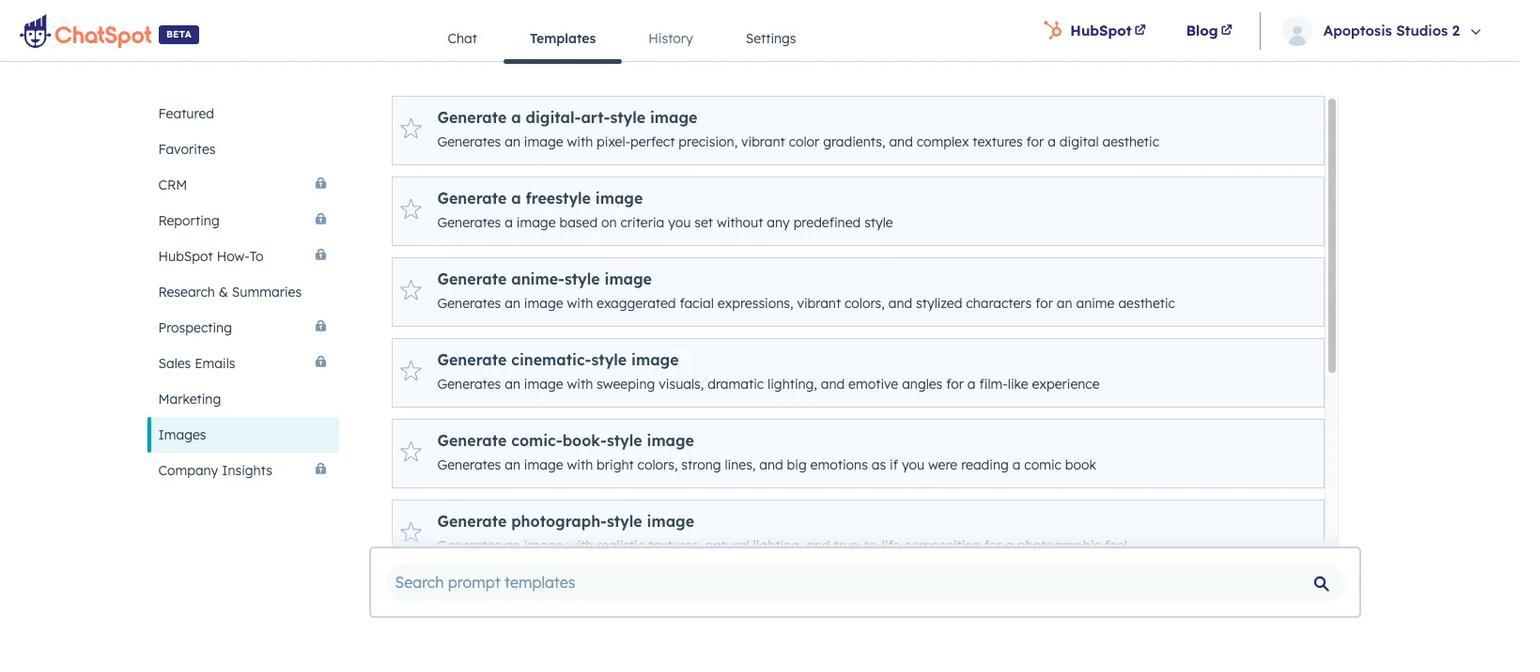 Task type: describe. For each thing, give the bounding box(es) containing it.
a inside generate comic-book-style image generates an image with bright colors, strong lines, and big emotions as if you were reading a comic book
[[1013, 457, 1021, 474]]

visuals,
[[659, 376, 704, 393]]

an inside generate comic-book-style image generates an image with bright colors, strong lines, and big emotions as if you were reading a comic book
[[505, 457, 521, 474]]

a left freestyle
[[511, 189, 521, 208]]

apoptosis studios 2
[[1324, 21, 1460, 39]]

without
[[717, 214, 764, 231]]

image up visuals,
[[632, 351, 679, 369]]

a left digital-
[[511, 108, 521, 127]]

research & summaries button
[[147, 274, 339, 310]]

with for anime-
[[567, 295, 593, 312]]

image down photograph-
[[524, 538, 563, 554]]

favorites
[[158, 141, 216, 158]]

colors, inside generate anime-style image generates an image with exaggerated facial expressions, vibrant colors, and stylized characters for an anime aesthetic
[[845, 295, 885, 312]]

and inside generate comic-book-style image generates an image with bright colors, strong lines, and big emotions as if you were reading a comic book
[[760, 457, 783, 474]]

generates inside generate comic-book-style image generates an image with bright colors, strong lines, and big emotions as if you were reading a comic book
[[437, 457, 501, 474]]

based
[[560, 214, 598, 231]]

generate for generate cinematic-style image
[[437, 351, 507, 369]]

image up "exaggerated"
[[605, 270, 652, 289]]

and inside the 'generate a digital-art-style image generates an image with pixel-perfect precision, vibrant color gradients, and complex textures for a digital aesthetic'
[[889, 133, 913, 150]]

expressions,
[[718, 295, 794, 312]]

settings link
[[720, 16, 823, 61]]

how-
[[217, 248, 250, 265]]

an inside generate photograph-style image generates an image with realistic textures, natural lighting, and true-to-life composition for a photographic feel
[[505, 538, 521, 554]]

for inside generate cinematic-style image generates an image with sweeping visuals, dramatic lighting, and emotive angles for a film-like experience
[[947, 376, 964, 393]]

featured
[[158, 105, 214, 122]]

sales emails button
[[147, 346, 339, 382]]

aesthetic inside the 'generate a digital-art-style image generates an image with pixel-perfect precision, vibrant color gradients, and complex textures for a digital aesthetic'
[[1103, 133, 1160, 150]]

style inside generate cinematic-style image generates an image with sweeping visuals, dramatic lighting, and emotive angles for a film-like experience
[[592, 351, 627, 369]]

like
[[1008, 376, 1029, 393]]

reporting button
[[147, 203, 339, 239]]

for inside the 'generate a digital-art-style image generates an image with pixel-perfect precision, vibrant color gradients, and complex textures for a digital aesthetic'
[[1027, 133, 1044, 150]]

featured button
[[147, 96, 339, 132]]

characters
[[966, 295, 1032, 312]]

2
[[1453, 21, 1460, 39]]

realistic
[[597, 538, 645, 554]]

film-
[[980, 376, 1008, 393]]

style inside generate photograph-style image generates an image with realistic textures, natural lighting, and true-to-life composition for a photographic feel
[[607, 512, 642, 531]]

company
[[158, 462, 218, 479]]

sales emails
[[158, 355, 235, 372]]

crm
[[158, 177, 187, 194]]

apoptosis
[[1324, 21, 1393, 39]]

hubspot how-to button
[[147, 239, 339, 274]]

a inside generate photograph-style image generates an image with realistic textures, natural lighting, and true-to-life composition for a photographic feel
[[1006, 538, 1014, 554]]

images button
[[147, 417, 339, 453]]

generate for generate a digital-art-style image
[[437, 108, 507, 127]]

templates link
[[504, 16, 622, 63]]

lighting, for generate photograph-style image
[[753, 538, 803, 554]]

generate for generate a freestyle image
[[437, 189, 507, 208]]

beta link
[[0, 0, 219, 61]]

aesthetic inside generate anime-style image generates an image with exaggerated facial expressions, vibrant colors, and stylized characters for an anime aesthetic
[[1119, 295, 1176, 312]]

company insights button
[[147, 453, 339, 489]]

experience
[[1032, 376, 1100, 393]]

an inside the 'generate a digital-art-style image generates an image with pixel-perfect precision, vibrant color gradients, and complex textures for a digital aesthetic'
[[505, 133, 521, 150]]

hubspot for hubspot
[[1071, 21, 1132, 39]]

prospecting
[[158, 320, 232, 336]]

chat link
[[421, 16, 504, 61]]

you inside generate comic-book-style image generates an image with bright colors, strong lines, and big emotions as if you were reading a comic book
[[902, 457, 925, 474]]

link opens in a new window image inside blog link
[[1221, 19, 1233, 42]]

colors, inside generate comic-book-style image generates an image with bright colors, strong lines, and big emotions as if you were reading a comic book
[[638, 457, 678, 474]]

book-
[[563, 431, 607, 450]]

and inside generate photograph-style image generates an image with realistic textures, natural lighting, and true-to-life composition for a photographic feel
[[807, 538, 831, 554]]

photographic
[[1018, 538, 1102, 554]]

vibrant inside generate anime-style image generates an image with exaggerated facial expressions, vibrant colors, and stylized characters for an anime aesthetic
[[797, 295, 841, 312]]

summaries
[[232, 284, 302, 301]]

style inside generate anime-style image generates an image with exaggerated facial expressions, vibrant colors, and stylized characters for an anime aesthetic
[[565, 270, 600, 289]]

with inside generate comic-book-style image generates an image with bright colors, strong lines, and big emotions as if you were reading a comic book
[[567, 457, 593, 474]]

pixel-
[[597, 133, 631, 150]]

history
[[649, 30, 693, 47]]

image down the comic-
[[524, 457, 563, 474]]

emotions
[[811, 457, 868, 474]]

research & summaries
[[158, 284, 302, 301]]

anime-
[[511, 270, 565, 289]]

marketing
[[158, 391, 221, 408]]

Search prompt templates search field
[[386, 564, 1344, 601]]

a left digital
[[1048, 133, 1056, 150]]

company insights
[[158, 462, 272, 479]]

life
[[882, 538, 901, 554]]

textures
[[973, 133, 1023, 150]]

angles
[[902, 376, 943, 393]]

templates
[[530, 30, 596, 47]]

anime
[[1076, 295, 1115, 312]]

color
[[789, 133, 820, 150]]

generates inside the 'generate a digital-art-style image generates an image with pixel-perfect precision, vibrant color gradients, and complex textures for a digital aesthetic'
[[437, 133, 501, 150]]

facial
[[680, 295, 714, 312]]

generate photograph-style image generates an image with realistic textures, natural lighting, and true-to-life composition for a photographic feel
[[437, 512, 1128, 554]]

book
[[1066, 457, 1097, 474]]

predefined
[[794, 214, 861, 231]]

emotive
[[849, 376, 899, 393]]

image down anime-
[[524, 295, 563, 312]]

image up 'on'
[[596, 189, 643, 208]]



Task type: locate. For each thing, give the bounding box(es) containing it.
generate inside generate a freestyle image generates a image based on criteria you set without any predefined style
[[437, 189, 507, 208]]

for right angles
[[947, 376, 964, 393]]

colors, left "stylized"
[[845, 295, 885, 312]]

3 generates from the top
[[437, 295, 501, 312]]

hubspot link
[[1026, 0, 1168, 61]]

feel
[[1105, 538, 1128, 554]]

images
[[158, 427, 206, 444]]

generate left the comic-
[[437, 431, 507, 450]]

set
[[695, 214, 713, 231]]

6 generates from the top
[[437, 538, 501, 554]]

generate inside generate photograph-style image generates an image with realistic textures, natural lighting, and true-to-life composition for a photographic feel
[[437, 512, 507, 531]]

image down freestyle
[[517, 214, 556, 231]]

generates inside generate a freestyle image generates a image based on criteria you set without any predefined style
[[437, 214, 501, 231]]

generate left anime-
[[437, 270, 507, 289]]

0 vertical spatial colors,
[[845, 295, 885, 312]]

generates for generate a freestyle image
[[437, 214, 501, 231]]

blog link
[[1168, 0, 1254, 61]]

and left true-
[[807, 538, 831, 554]]

&
[[219, 284, 228, 301]]

generates inside generate photograph-style image generates an image with realistic textures, natural lighting, and true-to-life composition for a photographic feel
[[437, 538, 501, 554]]

1 vertical spatial hubspot
[[158, 248, 213, 265]]

generate comic-book-style image generates an image with bright colors, strong lines, and big emotions as if you were reading a comic book
[[437, 431, 1097, 474]]

generate inside generate comic-book-style image generates an image with bright colors, strong lines, and big emotions as if you were reading a comic book
[[437, 431, 507, 450]]

hubspot for hubspot how-to
[[158, 248, 213, 265]]

complex
[[917, 133, 969, 150]]

generate for generate comic-book-style image
[[437, 431, 507, 450]]

aesthetic right anime
[[1119, 295, 1176, 312]]

3 generate from the top
[[437, 270, 507, 289]]

comic-
[[511, 431, 563, 450]]

generate left photograph-
[[437, 512, 507, 531]]

generates inside generate cinematic-style image generates an image with sweeping visuals, dramatic lighting, and emotive angles for a film-like experience
[[437, 376, 501, 393]]

with inside the 'generate a digital-art-style image generates an image with pixel-perfect precision, vibrant color gradients, and complex textures for a digital aesthetic'
[[567, 133, 593, 150]]

freestyle
[[526, 189, 591, 208]]

hubspot how-to
[[158, 248, 264, 265]]

0 vertical spatial you
[[668, 214, 691, 231]]

an inside generate cinematic-style image generates an image with sweeping visuals, dramatic lighting, and emotive angles for a film-like experience
[[505, 376, 521, 393]]

lighting,
[[768, 376, 817, 393], [753, 538, 803, 554]]

4 generate from the top
[[437, 351, 507, 369]]

image up strong at the left bottom
[[647, 431, 694, 450]]

vibrant
[[741, 133, 785, 150], [797, 295, 841, 312]]

and left the complex
[[889, 133, 913, 150]]

navigation
[[421, 16, 823, 63]]

style inside the 'generate a digital-art-style image generates an image with pixel-perfect precision, vibrant color gradients, and complex textures for a digital aesthetic'
[[610, 108, 646, 127]]

textures,
[[649, 538, 702, 554]]

studios
[[1397, 21, 1449, 39]]

1 vertical spatial vibrant
[[797, 295, 841, 312]]

art-
[[581, 108, 610, 127]]

and inside generate cinematic-style image generates an image with sweeping visuals, dramatic lighting, and emotive angles for a film-like experience
[[821, 376, 845, 393]]

1 horizontal spatial vibrant
[[797, 295, 841, 312]]

style inside generate comic-book-style image generates an image with bright colors, strong lines, and big emotions as if you were reading a comic book
[[607, 431, 642, 450]]

image down digital-
[[524, 133, 563, 150]]

5 generate from the top
[[437, 431, 507, 450]]

and
[[889, 133, 913, 150], [889, 295, 913, 312], [821, 376, 845, 393], [760, 457, 783, 474], [807, 538, 831, 554]]

prospecting button
[[147, 310, 339, 346]]

true-
[[834, 538, 864, 554]]

generate a digital-art-style image generates an image with pixel-perfect precision, vibrant color gradients, and complex textures for a digital aesthetic
[[437, 108, 1160, 150]]

were
[[928, 457, 958, 474]]

generate inside generate anime-style image generates an image with exaggerated facial expressions, vibrant colors, and stylized characters for an anime aesthetic
[[437, 270, 507, 289]]

strong
[[682, 457, 721, 474]]

0 horizontal spatial you
[[668, 214, 691, 231]]

for
[[1027, 133, 1044, 150], [1036, 295, 1053, 312], [947, 376, 964, 393], [985, 538, 1002, 554]]

1 horizontal spatial you
[[902, 457, 925, 474]]

1 generate from the top
[[437, 108, 507, 127]]

generate inside the 'generate a digital-art-style image generates an image with pixel-perfect precision, vibrant color gradients, and complex textures for a digital aesthetic'
[[437, 108, 507, 127]]

1 horizontal spatial colors,
[[845, 295, 885, 312]]

digital
[[1060, 133, 1099, 150]]

1 vertical spatial you
[[902, 457, 925, 474]]

a
[[511, 108, 521, 127], [1048, 133, 1056, 150], [511, 189, 521, 208], [505, 214, 513, 231], [968, 376, 976, 393], [1013, 457, 1021, 474], [1006, 538, 1014, 554]]

chat
[[448, 30, 477, 47]]

link opens in a new window image
[[1135, 19, 1146, 42], [1221, 19, 1233, 42], [1135, 25, 1146, 36]]

5 generates from the top
[[437, 457, 501, 474]]

generate down chat
[[437, 108, 507, 127]]

and left "stylized"
[[889, 295, 913, 312]]

stylized
[[916, 295, 963, 312]]

settings
[[746, 30, 796, 47]]

aesthetic
[[1103, 133, 1160, 150], [1119, 295, 1176, 312]]

and inside generate anime-style image generates an image with exaggerated facial expressions, vibrant colors, and stylized characters for an anime aesthetic
[[889, 295, 913, 312]]

lines,
[[725, 457, 756, 474]]

with inside generate photograph-style image generates an image with realistic textures, natural lighting, and true-to-life composition for a photographic feel
[[567, 538, 593, 554]]

image up textures,
[[647, 512, 695, 531]]

apoptosis studios 2 button
[[1266, 0, 1508, 61]]

natural
[[706, 538, 750, 554]]

image down cinematic-
[[524, 376, 563, 393]]

with down art-
[[567, 133, 593, 150]]

a inside generate cinematic-style image generates an image with sweeping visuals, dramatic lighting, and emotive angles for a film-like experience
[[968, 376, 976, 393]]

as
[[872, 457, 886, 474]]

lighting, for generate cinematic-style image
[[768, 376, 817, 393]]

2 generates from the top
[[437, 214, 501, 231]]

image
[[650, 108, 698, 127], [524, 133, 563, 150], [596, 189, 643, 208], [517, 214, 556, 231], [605, 270, 652, 289], [524, 295, 563, 312], [632, 351, 679, 369], [524, 376, 563, 393], [647, 431, 694, 450], [524, 457, 563, 474], [647, 512, 695, 531], [524, 538, 563, 554]]

crm button
[[147, 167, 339, 203]]

hubspot inside button
[[158, 248, 213, 265]]

link opens in a new window image
[[1221, 25, 1233, 36]]

lighting, inside generate cinematic-style image generates an image with sweeping visuals, dramatic lighting, and emotive angles for a film-like experience
[[768, 376, 817, 393]]

0 vertical spatial hubspot
[[1071, 21, 1132, 39]]

0 horizontal spatial vibrant
[[741, 133, 785, 150]]

4 generates from the top
[[437, 376, 501, 393]]

vibrant inside the 'generate a digital-art-style image generates an image with pixel-perfect precision, vibrant color gradients, and complex textures for a digital aesthetic'
[[741, 133, 785, 150]]

with inside generate anime-style image generates an image with exaggerated facial expressions, vibrant colors, and stylized characters for an anime aesthetic
[[567, 295, 593, 312]]

style right predefined
[[865, 214, 893, 231]]

style up realistic
[[607, 512, 642, 531]]

5 with from the top
[[567, 538, 593, 554]]

style inside generate a freestyle image generates a image based on criteria you set without any predefined style
[[865, 214, 893, 231]]

big
[[787, 457, 807, 474]]

colors, right bright
[[638, 457, 678, 474]]

if
[[890, 457, 898, 474]]

and left emotive
[[821, 376, 845, 393]]

generates for generate anime-style image
[[437, 295, 501, 312]]

style up bright
[[607, 431, 642, 450]]

1 horizontal spatial hubspot
[[1071, 21, 1132, 39]]

for inside generate photograph-style image generates an image with realistic textures, natural lighting, and true-to-life composition for a photographic feel
[[985, 538, 1002, 554]]

1 with from the top
[[567, 133, 593, 150]]

lighting, inside generate photograph-style image generates an image with realistic textures, natural lighting, and true-to-life composition for a photographic feel
[[753, 538, 803, 554]]

generates inside generate anime-style image generates an image with exaggerated facial expressions, vibrant colors, and stylized characters for an anime aesthetic
[[437, 295, 501, 312]]

image up perfect
[[650, 108, 698, 127]]

vibrant left "color"
[[741, 133, 785, 150]]

aesthetic right digital
[[1103, 133, 1160, 150]]

0 vertical spatial aesthetic
[[1103, 133, 1160, 150]]

you left set on the top left of page
[[668, 214, 691, 231]]

criteria
[[621, 214, 665, 231]]

you right if at bottom right
[[902, 457, 925, 474]]

a left photographic
[[1006, 538, 1014, 554]]

exaggerated
[[597, 295, 676, 312]]

style down based
[[565, 270, 600, 289]]

generate a freestyle image generates a image based on criteria you set without any predefined style
[[437, 189, 893, 231]]

0 horizontal spatial hubspot
[[158, 248, 213, 265]]

with down cinematic-
[[567, 376, 593, 393]]

precision,
[[679, 133, 738, 150]]

composition
[[904, 538, 981, 554]]

generates for generate photograph-style image
[[437, 538, 501, 554]]

6 generate from the top
[[437, 512, 507, 531]]

1 vertical spatial lighting,
[[753, 538, 803, 554]]

colors,
[[845, 295, 885, 312], [638, 457, 678, 474]]

2 generate from the top
[[437, 189, 507, 208]]

comic
[[1025, 457, 1062, 474]]

bright
[[597, 457, 634, 474]]

emails
[[195, 355, 235, 372]]

you inside generate a freestyle image generates a image based on criteria you set without any predefined style
[[668, 214, 691, 231]]

blog
[[1187, 21, 1219, 39]]

lighting, right dramatic
[[768, 376, 817, 393]]

dramatic
[[708, 376, 764, 393]]

1 vertical spatial aesthetic
[[1119, 295, 1176, 312]]

with for cinematic-
[[567, 376, 593, 393]]

gradients,
[[823, 133, 886, 150]]

a up anime-
[[505, 214, 513, 231]]

1 generates from the top
[[437, 133, 501, 150]]

generate left freestyle
[[437, 189, 507, 208]]

digital-
[[526, 108, 581, 127]]

a left film-
[[968, 376, 976, 393]]

hubspot
[[1071, 21, 1132, 39], [158, 248, 213, 265]]

marketing button
[[147, 382, 339, 417]]

with down book-
[[567, 457, 593, 474]]

style up pixel-
[[610, 108, 646, 127]]

to-
[[864, 538, 882, 554]]

with for photograph-
[[567, 538, 593, 554]]

navigation containing chat
[[421, 16, 823, 63]]

to
[[250, 248, 264, 265]]

photograph-
[[511, 512, 607, 531]]

with inside generate cinematic-style image generates an image with sweeping visuals, dramatic lighting, and emotive angles for a film-like experience
[[567, 376, 593, 393]]

you
[[668, 214, 691, 231], [902, 457, 925, 474]]

with down photograph-
[[567, 538, 593, 554]]

style up the sweeping
[[592, 351, 627, 369]]

reporting
[[158, 212, 220, 229]]

research
[[158, 284, 215, 301]]

for right composition
[[985, 538, 1002, 554]]

a left the comic
[[1013, 457, 1021, 474]]

1 vertical spatial colors,
[[638, 457, 678, 474]]

0 vertical spatial vibrant
[[741, 133, 785, 150]]

0 vertical spatial lighting,
[[768, 376, 817, 393]]

3 with from the top
[[567, 376, 593, 393]]

insights
[[222, 462, 272, 479]]

generate cinematic-style image generates an image with sweeping visuals, dramatic lighting, and emotive angles for a film-like experience
[[437, 351, 1100, 393]]

generate for generate anime-style image
[[437, 270, 507, 289]]

lighting, right natural
[[753, 538, 803, 554]]

favorites button
[[147, 132, 339, 167]]

2 with from the top
[[567, 295, 593, 312]]

with left "exaggerated"
[[567, 295, 593, 312]]

for right textures
[[1027, 133, 1044, 150]]

perfect
[[631, 133, 675, 150]]

generates
[[437, 133, 501, 150], [437, 214, 501, 231], [437, 295, 501, 312], [437, 376, 501, 393], [437, 457, 501, 474], [437, 538, 501, 554]]

any
[[767, 214, 790, 231]]

sweeping
[[597, 376, 655, 393]]

cinematic-
[[511, 351, 592, 369]]

history link
[[622, 16, 720, 61]]

for inside generate anime-style image generates an image with exaggerated facial expressions, vibrant colors, and stylized characters for an anime aesthetic
[[1036, 295, 1053, 312]]

generate left cinematic-
[[437, 351, 507, 369]]

on
[[601, 214, 617, 231]]

generates for generate cinematic-style image
[[437, 376, 501, 393]]

generate for generate photograph-style image
[[437, 512, 507, 531]]

4 with from the top
[[567, 457, 593, 474]]

for right characters
[[1036, 295, 1053, 312]]

vibrant right expressions, on the top of page
[[797, 295, 841, 312]]

and left big
[[760, 457, 783, 474]]

sales
[[158, 355, 191, 372]]

reading
[[962, 457, 1009, 474]]

0 horizontal spatial colors,
[[638, 457, 678, 474]]

generate inside generate cinematic-style image generates an image with sweeping visuals, dramatic lighting, and emotive angles for a film-like experience
[[437, 351, 507, 369]]



Task type: vqa. For each thing, say whether or not it's contained in the screenshot.


